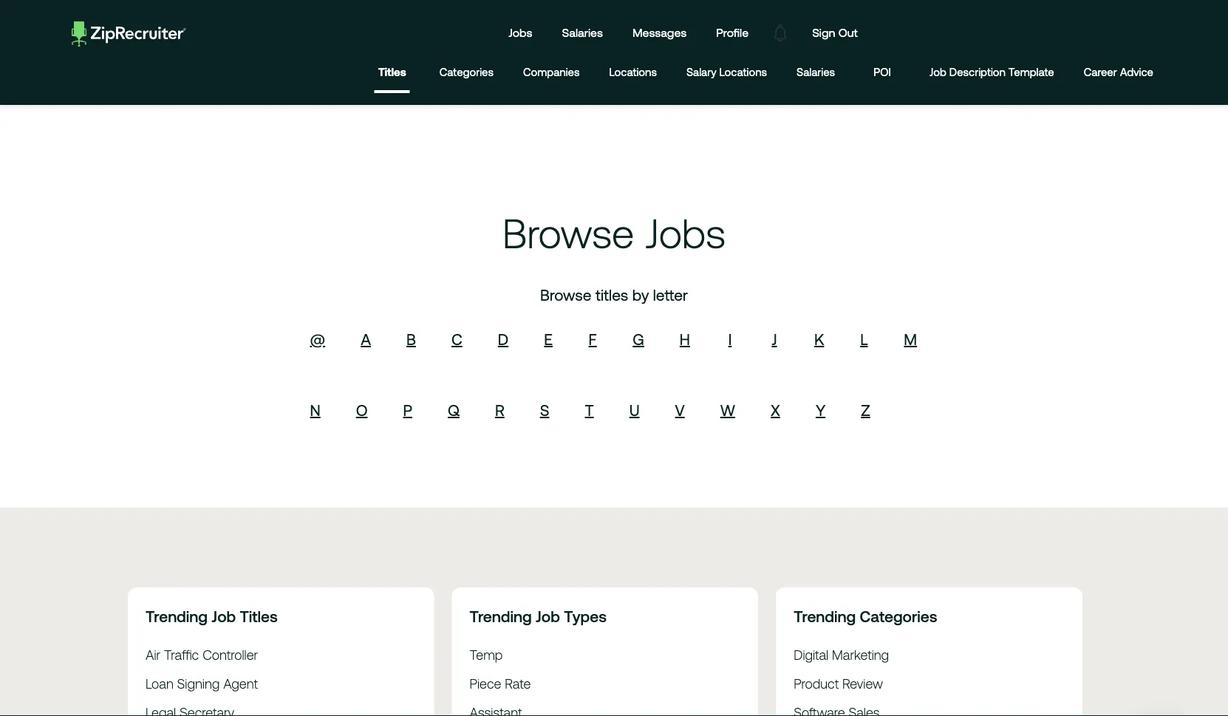 Task type: describe. For each thing, give the bounding box(es) containing it.
job for trending job titles
[[212, 607, 236, 625]]

u
[[629, 401, 640, 419]]

salaries inside tabs element
[[797, 66, 835, 78]]

temp
[[470, 647, 503, 662]]

job description template
[[930, 66, 1055, 78]]

k link
[[814, 330, 824, 348]]

q
[[448, 401, 460, 419]]

career
[[1084, 66, 1117, 78]]

by
[[633, 286, 649, 304]]

marketing
[[832, 647, 889, 662]]

0 horizontal spatial salaries link
[[551, 12, 614, 54]]

signing
[[177, 676, 220, 691]]

locations link
[[609, 54, 657, 93]]

y link
[[816, 401, 826, 419]]

x link
[[771, 401, 780, 419]]

loan
[[146, 676, 174, 691]]

jobs link
[[498, 12, 544, 54]]

1 horizontal spatial salaries link
[[797, 54, 835, 93]]

x
[[771, 401, 780, 419]]

categories link
[[440, 54, 494, 93]]

jobs inside main element
[[509, 26, 533, 40]]

f
[[589, 330, 597, 348]]

2 locations from the left
[[720, 66, 767, 78]]

out
[[839, 26, 858, 40]]

a
[[361, 330, 371, 348]]

sign
[[812, 26, 836, 40]]

product review
[[794, 676, 883, 691]]

h
[[680, 330, 690, 348]]

j link
[[772, 330, 777, 348]]

p link
[[403, 401, 412, 419]]

w link
[[720, 401, 735, 419]]

controller
[[203, 647, 258, 662]]

job inside tabs element
[[930, 66, 947, 78]]

r
[[495, 401, 505, 419]]

d
[[498, 330, 509, 348]]

loan signing agent link
[[146, 676, 258, 691]]

trending for trending job types
[[470, 607, 532, 625]]

o
[[356, 401, 368, 419]]

browse for browse titles by letter
[[540, 286, 592, 304]]

job for trending job types
[[536, 607, 560, 625]]

trending categories
[[794, 607, 938, 625]]

y
[[816, 401, 826, 419]]

companies
[[523, 66, 580, 78]]

1 horizontal spatial jobs
[[645, 210, 726, 256]]

browse titles by letter
[[540, 286, 688, 304]]

i
[[728, 330, 732, 348]]

r link
[[495, 401, 505, 419]]

letter
[[653, 286, 688, 304]]

categories inside tabs element
[[440, 66, 494, 78]]

e
[[544, 330, 553, 348]]

piece
[[470, 676, 501, 691]]

n link
[[310, 401, 321, 419]]

z
[[861, 401, 870, 419]]

@ link
[[310, 330, 325, 348]]

types
[[564, 607, 607, 625]]

k
[[814, 330, 824, 348]]

air traffic controller link
[[146, 647, 258, 662]]

v link
[[675, 401, 685, 419]]

t link
[[585, 401, 594, 419]]

2 horizontal spatial titles
[[596, 286, 628, 304]]

career advice
[[1084, 66, 1154, 78]]

profile
[[716, 26, 749, 40]]

q link
[[448, 401, 460, 419]]

salaries inside "link"
[[562, 26, 603, 40]]

career advice link
[[1084, 54, 1154, 93]]

salary
[[687, 66, 717, 78]]

advice
[[1120, 66, 1154, 78]]

tabs element
[[374, 54, 1169, 93]]

s
[[540, 401, 549, 419]]

u link
[[629, 401, 640, 419]]

b
[[406, 330, 416, 348]]

description
[[950, 66, 1006, 78]]

traffic
[[164, 647, 199, 662]]

1 horizontal spatial categories
[[860, 607, 938, 625]]

job description template link
[[930, 54, 1055, 93]]

z link
[[861, 401, 870, 419]]



Task type: vqa. For each thing, say whether or not it's contained in the screenshot.


Task type: locate. For each thing, give the bounding box(es) containing it.
1 locations from the left
[[609, 66, 657, 78]]

0 horizontal spatial titles
[[240, 607, 278, 625]]

review
[[843, 676, 883, 691]]

0 horizontal spatial jobs
[[509, 26, 533, 40]]

product review link
[[794, 676, 883, 691]]

template
[[1009, 66, 1055, 78]]

g link
[[633, 330, 644, 348]]

main element
[[60, 12, 1169, 54]]

trending job titles
[[146, 607, 278, 625]]

0 vertical spatial jobs
[[509, 26, 533, 40]]

agent
[[223, 676, 258, 691]]

categories
[[440, 66, 494, 78], [860, 607, 938, 625]]

salaries link up companies
[[551, 12, 614, 54]]

1 vertical spatial titles
[[596, 286, 628, 304]]

0 horizontal spatial salaries
[[562, 26, 603, 40]]

0 vertical spatial salaries
[[562, 26, 603, 40]]

2 horizontal spatial job
[[930, 66, 947, 78]]

trending up traffic
[[146, 607, 208, 625]]

1 vertical spatial salaries
[[797, 66, 835, 78]]

piece rate
[[470, 676, 531, 691]]

companies link
[[523, 54, 580, 93]]

ziprecruiter image
[[72, 21, 186, 46]]

loan signing agent
[[146, 676, 258, 691]]

m link
[[904, 330, 917, 348]]

job left types
[[536, 607, 560, 625]]

t
[[585, 401, 594, 419]]

job
[[930, 66, 947, 78], [212, 607, 236, 625], [536, 607, 560, 625]]

2 trending from the left
[[470, 607, 532, 625]]

messages
[[633, 26, 687, 40]]

jobs up letter
[[645, 210, 726, 256]]

salaries
[[562, 26, 603, 40], [797, 66, 835, 78]]

digital marketing link
[[794, 647, 889, 662]]

temp link
[[470, 647, 503, 662]]

titles
[[378, 66, 406, 78], [596, 286, 628, 304], [240, 607, 278, 625]]

s link
[[540, 401, 549, 419]]

trending job types
[[470, 607, 607, 625]]

titles inside tabs element
[[378, 66, 406, 78]]

profile link
[[705, 12, 760, 54]]

i link
[[728, 330, 732, 348]]

rate
[[505, 676, 531, 691]]

digital marketing
[[794, 647, 889, 662]]

p
[[403, 401, 412, 419]]

notifications image
[[764, 16, 798, 50]]

l link
[[860, 330, 868, 348]]

air
[[146, 647, 160, 662]]

w
[[720, 401, 735, 419]]

salaries down sign
[[797, 66, 835, 78]]

3 trending from the left
[[794, 607, 856, 625]]

b link
[[406, 330, 416, 348]]

1 horizontal spatial locations
[[720, 66, 767, 78]]

poi link
[[865, 54, 900, 93]]

0 horizontal spatial locations
[[609, 66, 657, 78]]

l
[[860, 330, 868, 348]]

2 horizontal spatial trending
[[794, 607, 856, 625]]

browse for browse jobs
[[503, 210, 634, 256]]

1 vertical spatial browse
[[540, 286, 592, 304]]

job left description
[[930, 66, 947, 78]]

2 vertical spatial titles
[[240, 607, 278, 625]]

0 horizontal spatial job
[[212, 607, 236, 625]]

browse jobs
[[503, 210, 726, 256]]

sign out
[[812, 26, 858, 40]]

a link
[[361, 330, 371, 348]]

locations down profile link
[[720, 66, 767, 78]]

poi
[[874, 66, 891, 78]]

trending up 'digital'
[[794, 607, 856, 625]]

f link
[[589, 330, 597, 348]]

v
[[675, 401, 685, 419]]

h link
[[680, 330, 690, 348]]

jobs up companies
[[509, 26, 533, 40]]

sign out link
[[801, 12, 869, 54]]

@
[[310, 330, 325, 348]]

1 horizontal spatial titles
[[378, 66, 406, 78]]

1 horizontal spatial salaries
[[797, 66, 835, 78]]

0 vertical spatial browse
[[503, 210, 634, 256]]

o link
[[356, 401, 368, 419]]

0 vertical spatial titles
[[378, 66, 406, 78]]

titles link
[[374, 54, 410, 90]]

piece rate link
[[470, 676, 531, 691]]

c
[[452, 330, 462, 348]]

n
[[310, 401, 321, 419]]

d link
[[498, 330, 509, 348]]

digital
[[794, 647, 829, 662]]

job up controller
[[212, 607, 236, 625]]

0 vertical spatial categories
[[440, 66, 494, 78]]

0 horizontal spatial categories
[[440, 66, 494, 78]]

browse
[[503, 210, 634, 256], [540, 286, 592, 304]]

j
[[772, 330, 777, 348]]

salaries link down sign
[[797, 54, 835, 93]]

trending
[[146, 607, 208, 625], [470, 607, 532, 625], [794, 607, 856, 625]]

salaries up companies
[[562, 26, 603, 40]]

1 vertical spatial categories
[[860, 607, 938, 625]]

1 horizontal spatial trending
[[470, 607, 532, 625]]

locations down main element
[[609, 66, 657, 78]]

trending for trending categories
[[794, 607, 856, 625]]

trending for trending job titles
[[146, 607, 208, 625]]

jobs
[[509, 26, 533, 40], [645, 210, 726, 256]]

product
[[794, 676, 839, 691]]

1 horizontal spatial job
[[536, 607, 560, 625]]

messages link
[[622, 12, 698, 54]]

1 vertical spatial jobs
[[645, 210, 726, 256]]

trending up 'temp' "link"
[[470, 607, 532, 625]]

locations
[[609, 66, 657, 78], [720, 66, 767, 78]]

0 horizontal spatial trending
[[146, 607, 208, 625]]

salary locations link
[[687, 54, 767, 93]]

1 trending from the left
[[146, 607, 208, 625]]

e link
[[544, 330, 553, 348]]

c link
[[452, 330, 462, 348]]

m
[[904, 330, 917, 348]]



